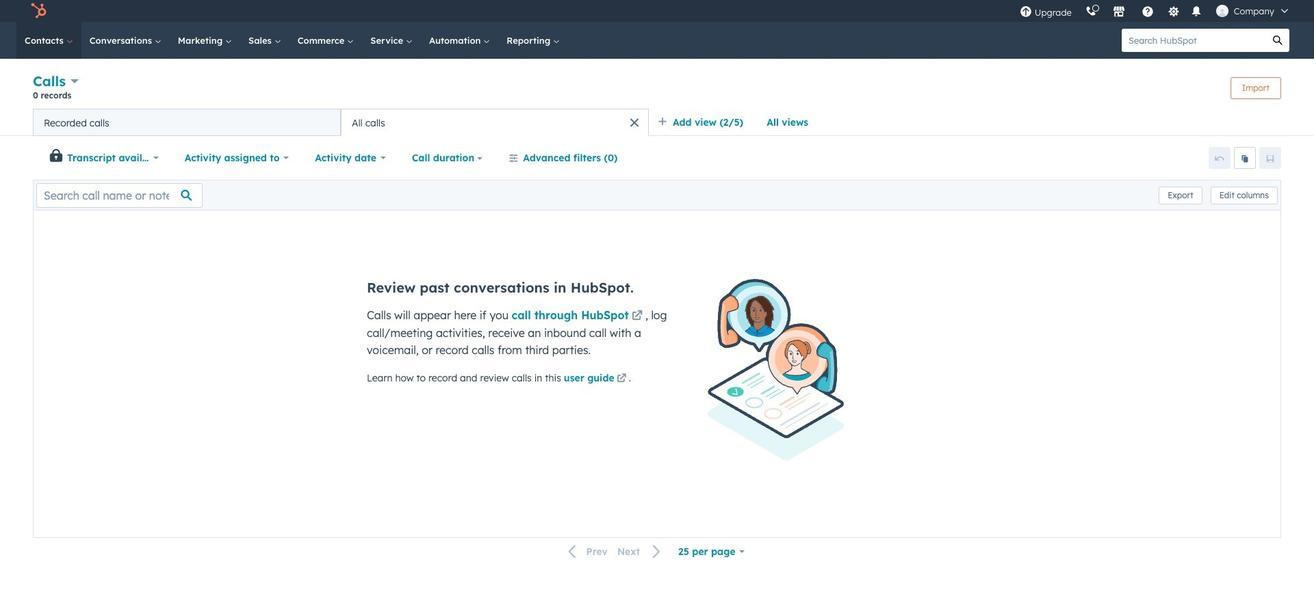 Task type: vqa. For each thing, say whether or not it's contained in the screenshot.
ads on the bottom right of the page
no



Task type: describe. For each thing, give the bounding box(es) containing it.
Search HubSpot search field
[[1122, 29, 1266, 52]]

link opens in a new window image
[[617, 374, 626, 385]]

jacob simon image
[[1216, 5, 1229, 17]]



Task type: locate. For each thing, give the bounding box(es) containing it.
banner
[[33, 71, 1281, 109]]

pagination navigation
[[560, 543, 670, 561]]

marketplaces image
[[1113, 6, 1125, 18]]

link opens in a new window image
[[632, 309, 643, 325], [632, 311, 643, 322], [617, 372, 626, 388]]

Search call name or notes search field
[[36, 183, 203, 208]]

menu
[[1013, 0, 1298, 22]]



